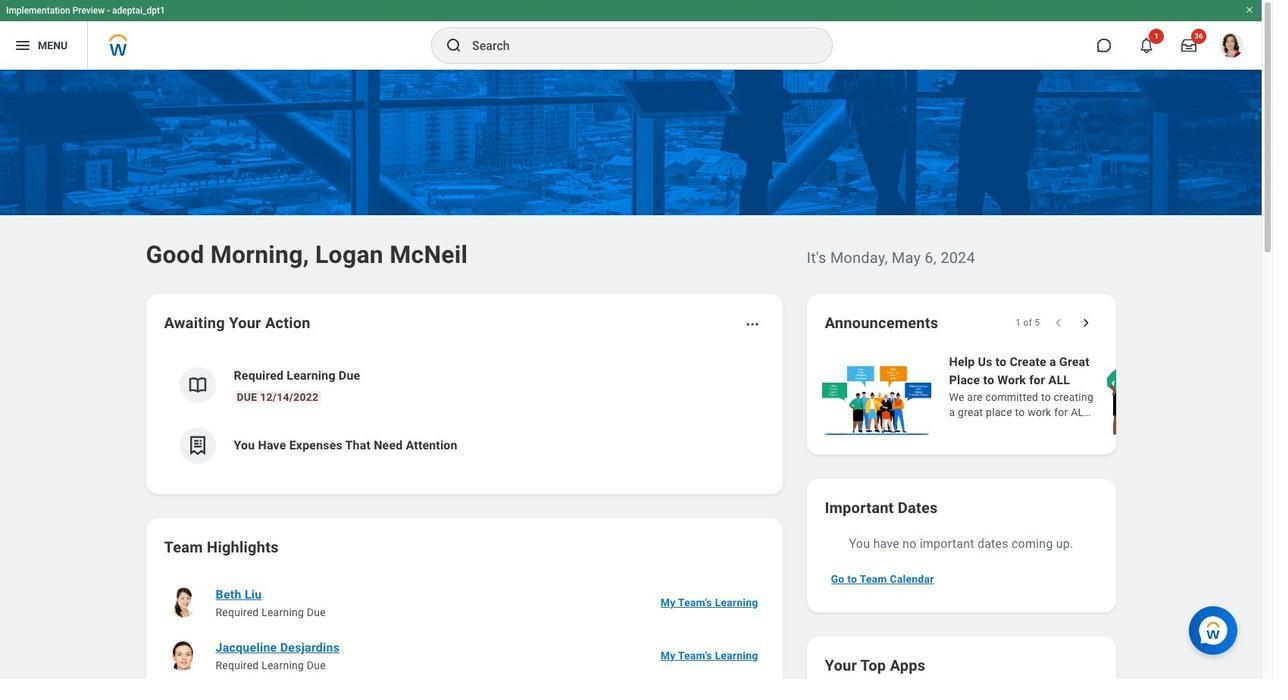 Task type: vqa. For each thing, say whether or not it's contained in the screenshot.
NOTIFICATIONS LARGE Icon at the right of the page
yes



Task type: locate. For each thing, give the bounding box(es) containing it.
justify image
[[14, 36, 32, 55]]

dashboard expenses image
[[186, 434, 209, 457]]

close environment banner image
[[1246, 5, 1255, 14]]

banner
[[0, 0, 1262, 70]]

chevron left small image
[[1051, 315, 1066, 331]]

status
[[1016, 317, 1041, 329]]

profile logan mcneil image
[[1220, 33, 1244, 61]]

Search Workday  search field
[[472, 29, 801, 62]]

main content
[[0, 70, 1274, 679]]

inbox large image
[[1182, 38, 1197, 53]]

list
[[819, 352, 1274, 437], [164, 355, 765, 476], [164, 576, 765, 679]]



Task type: describe. For each thing, give the bounding box(es) containing it.
book open image
[[186, 374, 209, 396]]

related actions image
[[745, 317, 760, 332]]

search image
[[445, 36, 463, 55]]

notifications large image
[[1139, 38, 1155, 53]]

chevron right small image
[[1078, 315, 1094, 331]]



